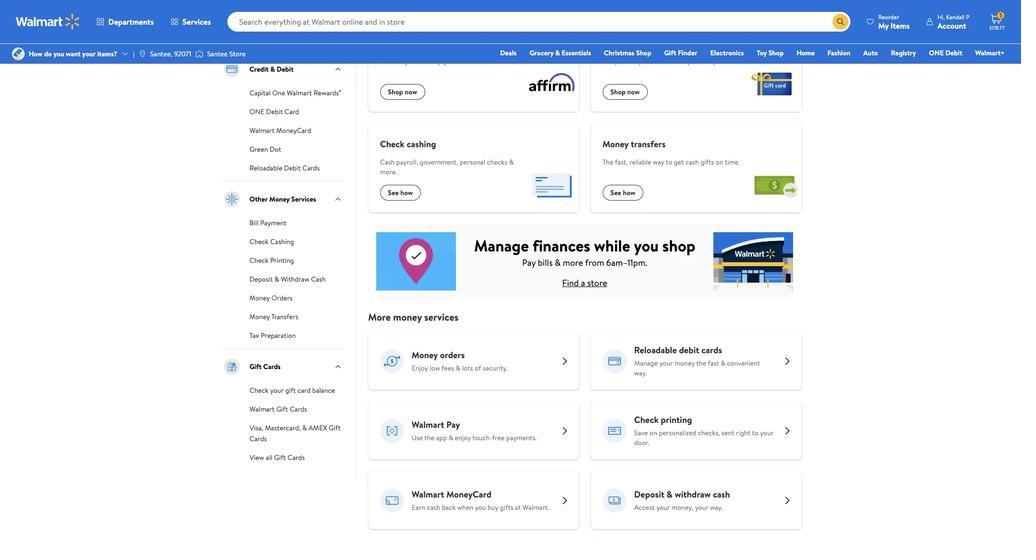 Task type: locate. For each thing, give the bounding box(es) containing it.
0 horizontal spatial manage
[[474, 235, 529, 256]]

walmart up card
[[287, 88, 312, 98]]

1 vertical spatial services
[[291, 194, 316, 204]]

bill
[[249, 218, 259, 228]]

check up payroll,
[[380, 138, 405, 150]]

0 horizontal spatial  image
[[12, 47, 25, 60]]

2 now from the left
[[627, 87, 640, 97]]

& left lots
[[456, 363, 460, 373]]

0 horizontal spatial shop now
[[388, 87, 417, 97]]

moneycard up when at the left of page
[[446, 489, 491, 501]]

how down "fast,"
[[623, 188, 635, 198]]

cashing
[[407, 138, 436, 150]]

see how button for check
[[380, 185, 421, 201]]

1 the from the top
[[603, 56, 613, 66]]

way. down withdraw
[[710, 503, 723, 513]]

debit left card
[[266, 107, 283, 117]]

1 vertical spatial pay
[[522, 256, 536, 269]]

0 vertical spatial pay
[[278, 9, 288, 19]]

 image right the |
[[138, 50, 146, 58]]

the left fast
[[696, 359, 706, 368]]

cash right get
[[686, 157, 699, 167]]

1 vertical spatial deposit
[[634, 489, 664, 501]]

2 horizontal spatial  image
[[195, 49, 203, 59]]

hi, kendall p account
[[938, 13, 970, 31]]

reloadable left debit
[[634, 344, 677, 357]]

your left list.
[[713, 56, 726, 66]]

walmart for walmart gift cards
[[249, 404, 275, 414]]

0 horizontal spatial way.
[[634, 368, 647, 378]]

cash
[[380, 157, 395, 167], [311, 274, 326, 284]]

0 vertical spatial to
[[666, 157, 672, 167]]

0 horizontal spatial moneycard
[[276, 126, 311, 135]]

1 horizontal spatial see how button
[[603, 185, 643, 201]]

0 horizontal spatial money
[[393, 311, 422, 324]]

0 horizontal spatial cards
[[620, 37, 641, 49]]

shop now down finance
[[388, 87, 417, 97]]

gift cards. the perfect present for everyone on your list. shop now. image
[[747, 57, 801, 112]]

christmas
[[604, 48, 634, 58]]

walmart pay. use the app and enjoy touch dash free payments. image
[[380, 419, 404, 443]]

affirm up finance
[[380, 37, 406, 49]]

card
[[284, 107, 299, 117]]

 image left how
[[12, 47, 25, 60]]

moneycard down card
[[276, 126, 311, 135]]

0 vertical spatial the
[[696, 359, 706, 368]]

&
[[555, 48, 560, 58], [270, 64, 275, 74], [509, 157, 514, 167], [555, 256, 561, 269], [275, 274, 279, 284], [721, 359, 725, 368], [456, 363, 460, 373], [302, 423, 307, 433], [449, 433, 453, 443], [667, 489, 673, 501]]

money for money transfers
[[603, 138, 629, 150]]

see down "fast,"
[[610, 188, 621, 198]]

2 horizontal spatial pay
[[522, 256, 536, 269]]

 image
[[12, 47, 25, 60], [195, 49, 203, 59], [138, 50, 146, 58]]

fashion link
[[823, 47, 855, 58]]

1 vertical spatial money
[[675, 359, 695, 368]]

cards down visa,
[[249, 434, 267, 444]]

one
[[272, 88, 285, 98]]

gift cards
[[249, 362, 281, 372]]

cash inside 'deposit & withdraw cash access your money, your way.'
[[713, 489, 730, 501]]

see down more.
[[388, 188, 399, 198]]

see how for money
[[610, 188, 635, 198]]

services up 92071
[[183, 16, 211, 27]]

use
[[412, 433, 423, 443]]

reorder my items
[[878, 13, 910, 31]]

see for check
[[388, 188, 399, 198]]

one down 'account'
[[929, 48, 944, 58]]

walmart up green dot link
[[249, 126, 275, 135]]

 image for how do you want your items?
[[12, 47, 25, 60]]

1 horizontal spatial you
[[475, 503, 486, 513]]

manage left bills
[[474, 235, 529, 256]]

deposit up access
[[634, 489, 664, 501]]

zero
[[472, 56, 485, 66]]

& inside money orders enjoy low fees & lots of security.
[[456, 363, 460, 373]]

2 vertical spatial on
[[650, 428, 657, 438]]

debit up one on the left top
[[277, 64, 294, 74]]

money right 'more' at the left
[[393, 311, 422, 324]]

manage your finances while you shop. pay bills and more from six am to eleven pm. find a store. image
[[376, 232, 793, 291]]

toy shop
[[757, 48, 784, 58]]

1 horizontal spatial cash
[[380, 157, 395, 167]]

gift
[[603, 37, 618, 49], [664, 48, 676, 58], [249, 362, 262, 372], [276, 404, 288, 414], [329, 423, 341, 433], [274, 453, 286, 463]]

1 horizontal spatial reloadable
[[634, 344, 677, 357]]

check printing link
[[249, 255, 294, 266]]

gifts left with
[[443, 56, 456, 66]]

0 vertical spatial deposit
[[249, 274, 273, 284]]

auto link
[[859, 47, 883, 58]]

check printing save on personalized checks, sent right to your door.
[[634, 414, 774, 448]]

on right everyone
[[703, 56, 711, 66]]

way. inside reloadable debit cards manage your money the fast & convenient way.
[[634, 368, 647, 378]]

how for cashing
[[400, 188, 413, 198]]

moneycard
[[276, 126, 311, 135], [446, 489, 491, 501]]

1 horizontal spatial how
[[623, 188, 635, 198]]

0 horizontal spatial pay
[[278, 9, 288, 19]]

gifts left the 'time.'
[[701, 157, 714, 167]]

walmart inside 'walmart moneycard earn cash back when you buy gifts at walmart.'
[[412, 489, 444, 501]]

grocery & essentials link
[[525, 47, 596, 58]]

toy
[[757, 48, 767, 58]]

walmart moneycard link
[[249, 125, 311, 135]]

sent
[[722, 428, 734, 438]]

0 horizontal spatial the
[[424, 433, 434, 443]]

fees
[[442, 363, 454, 373]]

now for cards
[[627, 87, 640, 97]]

one for one debit
[[929, 48, 944, 58]]

check up save
[[634, 414, 659, 426]]

1 vertical spatial the
[[603, 157, 613, 167]]

how down payroll,
[[400, 188, 413, 198]]

your left gift
[[270, 386, 284, 396]]

1 vertical spatial reloadable
[[634, 344, 677, 357]]

walmart inside walmart pay use the app & enjoy touch-free payments.
[[412, 419, 444, 431]]

affirm for affirm
[[249, 33, 269, 43]]

1 vertical spatial on
[[716, 157, 723, 167]]

check for check cashing
[[249, 237, 269, 247]]

1 vertical spatial way.
[[710, 503, 723, 513]]

services down the reloadable debit cards at the top
[[291, 194, 316, 204]]

see how down more.
[[388, 188, 413, 198]]

1 horizontal spatial shop now button
[[603, 84, 648, 100]]

reloadable inside the reloadable debit cards link
[[249, 163, 282, 173]]

money
[[393, 311, 422, 324], [675, 359, 695, 368]]

0 vertical spatial money
[[393, 311, 422, 324]]

0 horizontal spatial deposit
[[249, 274, 273, 284]]

walmart up visa,
[[249, 404, 275, 414]]

2 see from the left
[[610, 188, 621, 198]]

you left buy at the bottom of the page
[[475, 503, 486, 513]]

& inside cash payroll, government, personal checks & more.
[[509, 157, 514, 167]]

1 horizontal spatial the
[[696, 359, 706, 368]]

1 vertical spatial the
[[424, 433, 434, 443]]

money down debit
[[675, 359, 695, 368]]

gift inside the visa, mastercard, & amex gift cards
[[329, 423, 341, 433]]

amex
[[309, 423, 327, 433]]

other money services image
[[222, 189, 242, 209]]

reloadable for debit
[[634, 344, 677, 357]]

1 horizontal spatial money
[[675, 359, 695, 368]]

0 horizontal spatial cash
[[311, 274, 326, 284]]

earn
[[412, 503, 425, 513]]

your down withdraw
[[695, 503, 709, 513]]

security.
[[483, 363, 508, 373]]

one debit card link
[[249, 106, 299, 117]]

1 horizontal spatial moneycard
[[446, 489, 491, 501]]

money orders enjoy low fees & lots of security.
[[412, 349, 508, 373]]

money up enjoy
[[412, 349, 438, 361]]

dot
[[270, 144, 281, 154]]

your inside reloadable debit cards manage your money the fast & convenient way.
[[659, 359, 673, 368]]

2 horizontal spatial cash
[[713, 489, 730, 501]]

check down check cashing
[[249, 256, 269, 266]]

reloadable down green dot
[[249, 163, 282, 173]]

shop now button down finance
[[380, 84, 425, 100]]

0 vertical spatial cash
[[380, 157, 395, 167]]

money orders. enjoy low fees and lots of security. image
[[380, 349, 404, 373]]

1 vertical spatial cash
[[713, 489, 730, 501]]

1 shop now button from the left
[[380, 84, 425, 100]]

& up the money,
[[667, 489, 673, 501]]

0 horizontal spatial see
[[388, 188, 399, 198]]

tax preparation link
[[249, 330, 296, 341]]

manage
[[474, 235, 529, 256], [634, 359, 658, 368]]

the
[[696, 359, 706, 368], [424, 433, 434, 443]]

cash inside 'walmart moneycard earn cash back when you buy gifts at walmart.'
[[427, 503, 440, 513]]

& right checks on the top left of page
[[509, 157, 514, 167]]

& left amex
[[302, 423, 307, 433]]

1 vertical spatial to
[[752, 428, 758, 438]]

0 vertical spatial moneycard
[[276, 126, 311, 135]]

2 shop now from the left
[[610, 87, 640, 97]]

2 how from the left
[[623, 188, 635, 198]]

shop now down perfect
[[610, 87, 640, 97]]

your left fast
[[659, 359, 673, 368]]

0 vertical spatial you
[[53, 49, 64, 59]]

money orders link
[[249, 292, 293, 303]]

toy shop link
[[752, 47, 788, 58]]

0 vertical spatial gifts
[[443, 56, 456, 66]]

1 see from the left
[[388, 188, 399, 198]]

debit up other money services
[[284, 163, 301, 173]]

1 horizontal spatial pay
[[446, 419, 460, 431]]

affirm down buy
[[249, 33, 269, 43]]

gifts inside 'walmart moneycard earn cash back when you buy gifts at walmart.'
[[500, 503, 513, 513]]

0 horizontal spatial see how button
[[380, 185, 421, 201]]

1 horizontal spatial manage
[[634, 359, 658, 368]]

the for money transfers
[[603, 157, 613, 167]]

registry link
[[886, 47, 921, 58]]

capital
[[249, 88, 271, 98]]

see how button down "fast,"
[[603, 185, 643, 201]]

0 horizontal spatial affirm
[[249, 33, 269, 43]]

shop now button down perfect
[[603, 84, 648, 100]]

deposit for withdraw
[[249, 274, 273, 284]]

gift left finder at the top right of page
[[664, 48, 676, 58]]

way. inside 'deposit & withdraw cash access your money, your way.'
[[710, 503, 723, 513]]

0 horizontal spatial you
[[53, 49, 64, 59]]

1 vertical spatial you
[[634, 235, 659, 256]]

0 vertical spatial cards
[[620, 37, 641, 49]]

gift up mastercard,
[[276, 404, 288, 414]]

cash right withdraw
[[311, 274, 326, 284]]

0 horizontal spatial see how
[[388, 188, 413, 198]]

one debit
[[929, 48, 962, 58]]

debit down 'account'
[[946, 48, 962, 58]]

to right right
[[752, 428, 758, 438]]

credit & debit image
[[222, 59, 242, 79]]

1 how from the left
[[400, 188, 413, 198]]

1 horizontal spatial see how
[[610, 188, 635, 198]]

money for money transfers
[[249, 312, 270, 322]]

& right grocery at the right of page
[[555, 48, 560, 58]]

reloadable inside reloadable debit cards manage your money the fast & convenient way.
[[634, 344, 677, 357]]

1 horizontal spatial affirm
[[380, 37, 406, 49]]

cash for &
[[713, 489, 730, 501]]

cards inside the visa, mastercard, & amex gift cards
[[249, 434, 267, 444]]

the inside reloadable debit cards manage your money the fast & convenient way.
[[696, 359, 706, 368]]

 image right 92071
[[195, 49, 203, 59]]

walmart up earn
[[412, 489, 444, 501]]

2 vertical spatial gifts
[[500, 503, 513, 513]]

cash for moneycard
[[427, 503, 440, 513]]

gift cards
[[603, 37, 641, 49]]

gifts left the "at"
[[500, 503, 513, 513]]

1 horizontal spatial deposit
[[634, 489, 664, 501]]

1 horizontal spatial to
[[752, 428, 758, 438]]

money up tax
[[249, 312, 270, 322]]

manage right reloadable debit cards. manage your money the fast and convenient way. "icon"
[[634, 359, 658, 368]]

money
[[603, 138, 629, 150], [269, 194, 290, 204], [249, 293, 270, 303], [249, 312, 270, 322], [412, 349, 438, 361]]

cash right withdraw
[[713, 489, 730, 501]]

0 vertical spatial services
[[183, 16, 211, 27]]

printing
[[270, 256, 294, 266]]

see how button down more.
[[380, 185, 421, 201]]

1 now from the left
[[405, 87, 417, 97]]

cards inside reloadable debit cards manage your money the fast & convenient way.
[[701, 344, 722, 357]]

bill payment
[[249, 218, 287, 228]]

0 vertical spatial the
[[603, 56, 613, 66]]

services inside 'popup button'
[[183, 16, 211, 27]]

view
[[249, 453, 264, 463]]

access
[[634, 503, 655, 513]]

grocery & essentials
[[530, 48, 591, 58]]

walmart up use
[[412, 419, 444, 431]]

while
[[594, 235, 630, 256]]

1 vertical spatial manage
[[634, 359, 658, 368]]

1 vertical spatial gifts
[[701, 157, 714, 167]]

check inside the check printing save on personalized checks, sent right to your door.
[[634, 414, 659, 426]]

2 vertical spatial pay
[[446, 419, 460, 431]]

electronics link
[[706, 47, 748, 58]]

walmart for walmart moneycard
[[249, 126, 275, 135]]

the left the app
[[424, 433, 434, 443]]

0 vertical spatial on
[[703, 56, 711, 66]]

0 horizontal spatial on
[[650, 428, 657, 438]]

0 vertical spatial reloadable
[[249, 163, 282, 173]]

2 vertical spatial cash
[[427, 503, 440, 513]]

0 horizontal spatial how
[[400, 188, 413, 198]]

cards up fast
[[701, 344, 722, 357]]

manage inside manage finances while you shop pay bills & more from 6am–11pm.
[[474, 235, 529, 256]]

deposit up "money orders" link
[[249, 274, 273, 284]]

moneycard inside 'walmart moneycard earn cash back when you buy gifts at walmart.'
[[446, 489, 491, 501]]

0 horizontal spatial one
[[249, 107, 264, 117]]

& inside walmart pay use the app & enjoy touch-free payments.
[[449, 433, 453, 443]]

money left orders
[[249, 293, 270, 303]]

0 horizontal spatial cash
[[427, 503, 440, 513]]

moneycard for walmart moneycard earn cash back when you buy gifts at walmart.
[[446, 489, 491, 501]]

way. right reloadable debit cards. manage your money the fast and convenient way. "icon"
[[634, 368, 647, 378]]

see how
[[388, 188, 413, 198], [610, 188, 635, 198]]

& right fast
[[721, 359, 725, 368]]

the left "fast,"
[[603, 157, 613, 167]]

debit
[[679, 344, 699, 357]]

2 horizontal spatial you
[[634, 235, 659, 256]]

on left the 'time.'
[[716, 157, 723, 167]]

1 vertical spatial cash
[[311, 274, 326, 284]]

debit for one debit
[[946, 48, 962, 58]]

1 horizontal spatial see
[[610, 188, 621, 198]]

buy
[[488, 503, 498, 513]]

check down bill
[[249, 237, 269, 247]]

1 horizontal spatial cards
[[701, 344, 722, 357]]

0 horizontal spatial shop now button
[[380, 84, 425, 100]]

cards up check your gift card balance link
[[263, 362, 281, 372]]

fees.
[[509, 56, 523, 66]]

1 see how button from the left
[[380, 185, 421, 201]]

check your gift card balance link
[[249, 385, 335, 396]]

0 horizontal spatial services
[[183, 16, 211, 27]]

visa, mastercard, & amex gift cards link
[[249, 422, 341, 444]]

pay up 'enjoy'
[[446, 419, 460, 431]]

1 horizontal spatial  image
[[138, 50, 146, 58]]

1 horizontal spatial now
[[627, 87, 640, 97]]

1 horizontal spatial one
[[929, 48, 944, 58]]

hidden
[[487, 56, 507, 66]]

balance
[[312, 386, 335, 396]]

1 vertical spatial moneycard
[[446, 489, 491, 501]]

2 the from the top
[[603, 157, 613, 167]]

1 see how from the left
[[388, 188, 413, 198]]

your right right
[[760, 428, 774, 438]]

5
[[999, 11, 1003, 19]]

1 horizontal spatial shop now
[[610, 87, 640, 97]]

from
[[585, 256, 604, 269]]

0 horizontal spatial reloadable
[[249, 163, 282, 173]]

0 vertical spatial manage
[[474, 235, 529, 256]]

|
[[133, 49, 134, 59]]

2 vertical spatial you
[[475, 503, 486, 513]]

shop
[[663, 235, 695, 256]]

1 horizontal spatial gifts
[[500, 503, 513, 513]]

you right do
[[53, 49, 64, 59]]

auto
[[863, 48, 878, 58]]

personalized
[[659, 428, 696, 438]]

a
[[581, 277, 585, 289]]

for
[[663, 56, 672, 66]]

deposit & withdraw cash access your money, your way.
[[634, 489, 730, 513]]

1 horizontal spatial way.
[[710, 503, 723, 513]]

check your gift card balance
[[249, 386, 335, 396]]

you left shop
[[634, 235, 659, 256]]

1 shop now from the left
[[388, 87, 417, 97]]

1 vertical spatial one
[[249, 107, 264, 117]]

0 horizontal spatial to
[[666, 157, 672, 167]]

0 vertical spatial one
[[929, 48, 944, 58]]

to left get
[[666, 157, 672, 167]]

0 vertical spatial way.
[[634, 368, 647, 378]]

right
[[736, 428, 750, 438]]

on right save
[[650, 428, 657, 438]]

deposit inside 'deposit & withdraw cash access your money, your way.'
[[634, 489, 664, 501]]

& right bills
[[555, 256, 561, 269]]

2 horizontal spatial gifts
[[701, 157, 714, 167]]

& right the app
[[449, 433, 453, 443]]

cards up perfect
[[620, 37, 641, 49]]

gift inside "link"
[[664, 48, 676, 58]]

finance
[[380, 56, 403, 66]]

0 horizontal spatial now
[[405, 87, 417, 97]]

orders
[[440, 349, 465, 361]]

more money services
[[368, 311, 459, 324]]

2 see how button from the left
[[603, 185, 643, 201]]

2 see how from the left
[[610, 188, 635, 198]]

one down capital
[[249, 107, 264, 117]]

money transfers
[[249, 312, 298, 322]]

door.
[[634, 438, 649, 448]]

2 shop now button from the left
[[603, 84, 648, 100]]

your right access
[[656, 503, 670, 513]]

see how down "fast,"
[[610, 188, 635, 198]]

money up "fast,"
[[603, 138, 629, 150]]

pay right 'now'
[[278, 9, 288, 19]]

money transfers. the fast, reliable way to get cash gifts on time. image
[[747, 158, 801, 213]]

services
[[424, 311, 459, 324]]

1 vertical spatial cards
[[701, 344, 722, 357]]

0 vertical spatial cash
[[686, 157, 699, 167]]

walmart
[[287, 88, 312, 98], [249, 126, 275, 135], [249, 404, 275, 414], [412, 419, 444, 431], [412, 489, 444, 501]]



Task type: vqa. For each thing, say whether or not it's contained in the screenshot.


Task type: describe. For each thing, give the bounding box(es) containing it.
affirm link
[[249, 32, 269, 43]]

walmart moneycard. earn cash back when you buy gifts at walmart. image
[[380, 489, 404, 513]]

monthly
[[408, 37, 440, 49]]

check printing. save on personalized checks, sent right to your door. image
[[603, 419, 626, 443]]

time.
[[725, 157, 740, 167]]

the fast, reliable way to get cash gifts on time.
[[603, 157, 740, 167]]

checks,
[[698, 428, 720, 438]]

92071
[[174, 49, 191, 59]]

shop now for cards
[[610, 87, 640, 97]]

find
[[562, 277, 579, 289]]

transfers
[[631, 138, 666, 150]]

walmart+
[[975, 48, 1005, 58]]

you inside manage finances while you shop pay bills & more from 6am–11pm.
[[634, 235, 659, 256]]

pay inside walmart pay use the app & enjoy touch-free payments.
[[446, 419, 460, 431]]

tax
[[249, 331, 259, 341]]

& inside manage finances while you shop pay bills & more from 6am–11pm.
[[555, 256, 561, 269]]

way
[[653, 157, 664, 167]]

my
[[878, 20, 889, 31]]

& inside reloadable debit cards manage your money the fast & convenient way.
[[721, 359, 725, 368]]

items
[[891, 20, 910, 31]]

your right want
[[82, 49, 96, 59]]

cards up other money services
[[302, 163, 320, 173]]

cash inside cash payroll, government, personal checks & more.
[[380, 157, 395, 167]]

reloadable debit cards. manage your money the fast and convenient way. image
[[603, 349, 626, 373]]

Search search field
[[227, 12, 851, 32]]

convenient
[[727, 359, 760, 368]]

& inside the visa, mastercard, & amex gift cards
[[302, 423, 307, 433]]

money right other
[[269, 194, 290, 204]]

all
[[266, 453, 272, 463]]

grocery
[[530, 48, 554, 58]]

electronics
[[710, 48, 744, 58]]

get
[[674, 157, 684, 167]]

perfect
[[615, 56, 637, 66]]

1 horizontal spatial services
[[291, 194, 316, 204]]

everyone
[[674, 56, 702, 66]]

1 horizontal spatial on
[[703, 56, 711, 66]]

santee,
[[150, 49, 172, 59]]

to inside the check printing save on personalized checks, sent right to your door.
[[752, 428, 758, 438]]

deposit for withdraw
[[634, 489, 664, 501]]

manage inside reloadable debit cards manage your money the fast & convenient way.
[[634, 359, 658, 368]]

how
[[29, 49, 42, 59]]

walmart+ link
[[971, 47, 1009, 58]]

essentials
[[562, 48, 591, 58]]

services button
[[162, 10, 219, 34]]

app
[[436, 433, 447, 443]]

how for transfers
[[623, 188, 635, 198]]

your left holiday
[[405, 56, 418, 66]]

buy
[[249, 9, 261, 19]]

departments button
[[88, 10, 162, 34]]

present
[[639, 56, 662, 66]]

save
[[634, 428, 648, 438]]

santee, 92071
[[150, 49, 191, 59]]

check printing
[[249, 256, 294, 266]]

on inside the check printing save on personalized checks, sent right to your door.
[[650, 428, 657, 438]]

touch-
[[472, 433, 492, 443]]

santee store
[[207, 49, 246, 59]]

affirm monthly installments
[[380, 37, 489, 49]]

debit for reloadable debit cards
[[284, 163, 301, 173]]

gift cards image
[[222, 357, 242, 377]]

withdraw
[[281, 274, 309, 284]]

affirm for affirm monthly installments
[[380, 37, 406, 49]]

installments
[[442, 37, 489, 49]]

other money services
[[249, 194, 316, 204]]

government,
[[420, 157, 458, 167]]

2 horizontal spatial on
[[716, 157, 723, 167]]

home link
[[792, 47, 819, 58]]

one for one debit card
[[249, 107, 264, 117]]

check cashing link
[[249, 236, 294, 247]]

walmart gift cards
[[249, 404, 307, 414]]

check for check printing
[[249, 256, 269, 266]]

find a store link
[[562, 277, 607, 289]]

now for monthly
[[405, 87, 417, 97]]

money transfers
[[603, 138, 666, 150]]

& right credit
[[270, 64, 275, 74]]

5 $178.77
[[989, 11, 1005, 31]]

money inside reloadable debit cards manage your money the fast & convenient way.
[[675, 359, 695, 368]]

lots
[[462, 363, 473, 373]]

see for money
[[610, 188, 621, 198]]

debit for one debit card
[[266, 107, 283, 117]]

finances
[[533, 235, 590, 256]]

money for money orders
[[249, 293, 270, 303]]

Walmart Site-Wide search field
[[227, 12, 851, 32]]

finder
[[678, 48, 698, 58]]

hi,
[[938, 13, 945, 21]]

walmart for walmart moneycard earn cash back when you buy gifts at walmart.
[[412, 489, 444, 501]]

green
[[249, 144, 268, 154]]

gift right gift cards image at the bottom of the page
[[249, 362, 262, 372]]

payment
[[260, 218, 287, 228]]

shop now button for monthly
[[380, 84, 425, 100]]

green dot link
[[249, 143, 281, 154]]

walmart image
[[16, 14, 80, 30]]

walmart moneycard
[[249, 126, 311, 135]]

check cashing. cash payroll, government, personal checks and more. image
[[524, 158, 579, 213]]

fast,
[[615, 157, 628, 167]]

capital one walmart rewards®
[[249, 88, 341, 98]]

 image for santee store
[[195, 49, 203, 59]]

gift right all
[[274, 453, 286, 463]]

shop now button for cards
[[603, 84, 648, 100]]

santee
[[207, 49, 228, 59]]

enjoy
[[412, 363, 428, 373]]

pay inside manage finances while you shop pay bills & more from 6am–11pm.
[[522, 256, 536, 269]]

reloadable debit cards manage your money the fast & convenient way.
[[634, 344, 760, 378]]

fashion
[[828, 48, 851, 58]]

now
[[262, 9, 276, 19]]

see how for check
[[388, 188, 413, 198]]

check for check your gift card balance
[[249, 386, 269, 396]]

more
[[368, 311, 391, 324]]

credit
[[249, 64, 269, 74]]

0 horizontal spatial gifts
[[443, 56, 456, 66]]

of
[[475, 363, 481, 373]]

1 horizontal spatial cash
[[686, 157, 699, 167]]

bills
[[538, 256, 553, 269]]

deposit and withdraw cash. access your money, your way. image
[[603, 489, 626, 513]]

withdraw
[[675, 489, 711, 501]]

store
[[229, 49, 246, 59]]

buy now pay later image
[[222, 4, 242, 24]]

gift
[[285, 386, 296, 396]]

your inside the check printing save on personalized checks, sent right to your door.
[[760, 428, 774, 438]]

cards down card
[[290, 404, 307, 414]]

moneycard for walmart moneycard
[[276, 126, 311, 135]]

& inside "link"
[[555, 48, 560, 58]]

& left withdraw
[[275, 274, 279, 284]]

christmas shop link
[[599, 47, 656, 58]]

check for check cashing
[[380, 138, 405, 150]]

cards down the visa, mastercard, & amex gift cards
[[288, 453, 305, 463]]

walmart for walmart pay use the app & enjoy touch-free payments.
[[412, 419, 444, 431]]

you inside 'walmart moneycard earn cash back when you buy gifts at walmart.'
[[475, 503, 486, 513]]

rewards®
[[314, 88, 341, 98]]

account
[[938, 20, 966, 31]]

payroll,
[[396, 157, 418, 167]]

gift finder
[[664, 48, 698, 58]]

money inside money orders enjoy low fees & lots of security.
[[412, 349, 438, 361]]

& inside 'deposit & withdraw cash access your money, your way.'
[[667, 489, 673, 501]]

the inside walmart pay use the app & enjoy touch-free payments.
[[424, 433, 434, 443]]

see how button for money
[[603, 185, 643, 201]]

reliable
[[630, 157, 651, 167]]

search icon image
[[837, 18, 845, 26]]

visa,
[[249, 423, 263, 433]]

low
[[430, 363, 440, 373]]

$178.77
[[989, 24, 1005, 31]]

gift finder link
[[660, 47, 702, 58]]

printing
[[661, 414, 692, 426]]

reloadable for debit
[[249, 163, 282, 173]]

affirm monthly installments. finance your holiday gifts with zero hidden fees. shop now. image
[[524, 57, 579, 112]]

the for gift cards
[[603, 56, 613, 66]]

manage finances while you shop pay bills & more from 6am–11pm.
[[474, 235, 695, 269]]

gift up perfect
[[603, 37, 618, 49]]

shop now for monthly
[[388, 87, 417, 97]]

 image for santee, 92071
[[138, 50, 146, 58]]

items?
[[97, 49, 117, 59]]

kendall
[[946, 13, 965, 21]]

walmart gift cards link
[[249, 404, 307, 414]]

departments
[[108, 16, 154, 27]]



